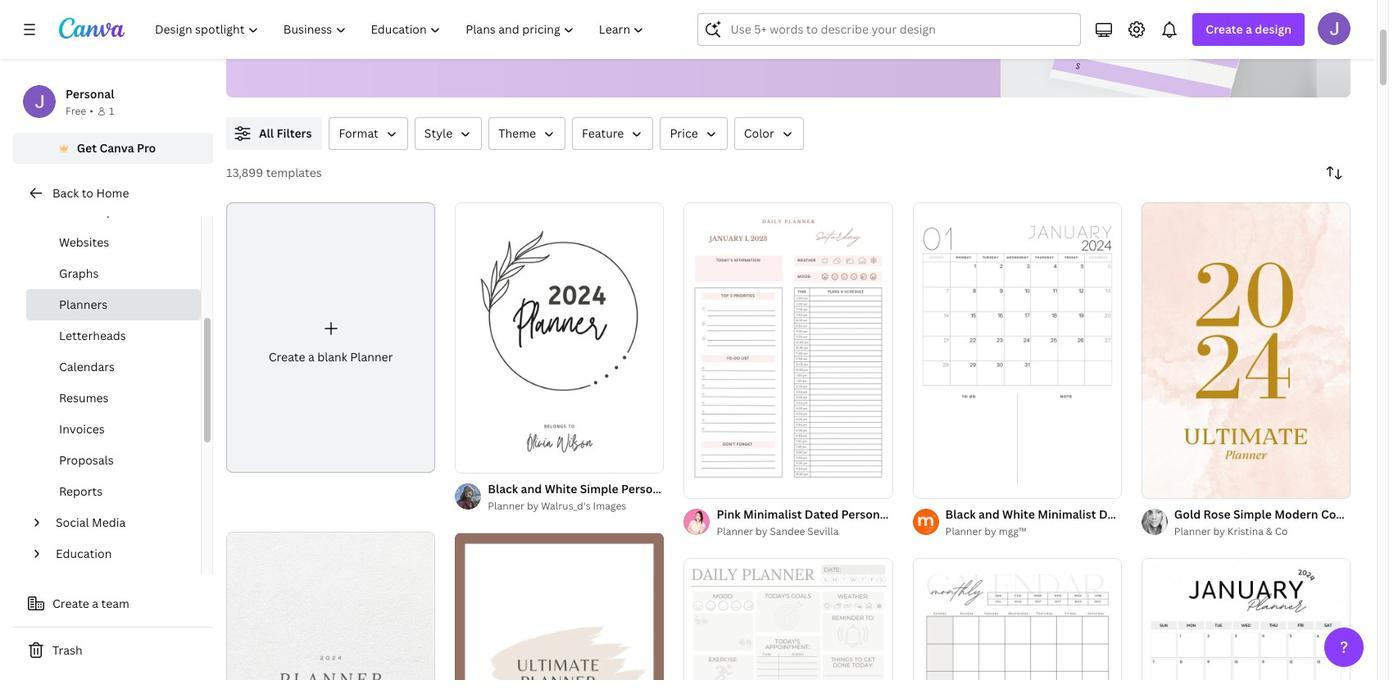 Task type: locate. For each thing, give the bounding box(es) containing it.
2 minimalist from the left
[[1038, 507, 1097, 522]]

by left sandee
[[756, 525, 768, 539]]

1 vertical spatial personal
[[622, 482, 670, 497]]

1 horizontal spatial simple
[[1234, 507, 1272, 522]]

team
[[101, 596, 129, 612]]

1 daily from the left
[[893, 507, 922, 522]]

top level navigation element
[[144, 13, 659, 46]]

sevilla
[[808, 525, 839, 539]]

personal up •
[[66, 86, 114, 102]]

0 vertical spatial a
[[1246, 21, 1253, 37]]

a for design
[[1246, 21, 1253, 37]]

2024 left the year
[[673, 482, 700, 497]]

2024 left p
[[1357, 507, 1385, 522]]

reports
[[59, 484, 103, 499]]

0 horizontal spatial simple
[[580, 482, 619, 497]]

2 vertical spatial create
[[52, 596, 89, 612]]

daily inside black and white minimalist daily planner planner by mgg™️
[[1099, 507, 1128, 522]]

planner by walrus_d's images link
[[488, 499, 664, 515]]

a for blank
[[308, 349, 315, 365]]

2 horizontal spatial a
[[1246, 21, 1253, 37]]

get
[[77, 140, 97, 156]]

1 horizontal spatial a
[[308, 349, 315, 365]]

white up 'mgg™️'
[[1003, 507, 1035, 522]]

personal up the images
[[622, 482, 670, 497]]

0 vertical spatial create
[[1206, 21, 1244, 37]]

0 vertical spatial personal
[[66, 86, 114, 102]]

trash link
[[13, 635, 213, 667]]

0 horizontal spatial 2024
[[673, 482, 700, 497]]

white for minimalist
[[1003, 507, 1035, 522]]

0 vertical spatial simple
[[580, 482, 619, 497]]

social media link
[[49, 508, 191, 539]]

a
[[1246, 21, 1253, 37], [308, 349, 315, 365], [92, 596, 98, 612]]

1 minimalist from the left
[[744, 507, 802, 522]]

13,899 templates
[[226, 165, 322, 180]]

create a team button
[[13, 588, 213, 621]]

1 horizontal spatial black
[[946, 507, 976, 522]]

and
[[521, 482, 542, 497], [979, 507, 1000, 522]]

white elegant customizable & printable daily planner image
[[684, 558, 893, 681]]

back
[[52, 185, 79, 201]]

0 horizontal spatial a
[[92, 596, 98, 612]]

gold rose simple modern cover 2024 planner image
[[1142, 203, 1351, 498]]

resumes link
[[26, 383, 201, 414]]

a inside dropdown button
[[1246, 21, 1253, 37]]

black and white minimalist daily planner planner by mgg™️
[[946, 507, 1174, 539]]

create left design in the top right of the page
[[1206, 21, 1244, 37]]

2024 inside black and white simple personal 2024 year calendar planner planner by walrus_d's images
[[673, 482, 700, 497]]

by inside pink minimalist dated personal daily planner planner by sandee sevilla
[[756, 525, 768, 539]]

theme button
[[489, 117, 566, 150]]

mind maps link
[[26, 196, 201, 227]]

0 horizontal spatial and
[[521, 482, 542, 497]]

2 horizontal spatial personal
[[842, 507, 890, 522]]

1 vertical spatial simple
[[1234, 507, 1272, 522]]

daily inside pink minimalist dated personal daily planner planner by sandee sevilla
[[893, 507, 922, 522]]

resumes
[[59, 390, 109, 406]]

mgg™️
[[999, 525, 1027, 539]]

0 vertical spatial and
[[521, 482, 542, 497]]

by inside black and white minimalist daily planner planner by mgg™️
[[985, 525, 997, 539]]

2024 for personal
[[673, 482, 700, 497]]

create inside button
[[52, 596, 89, 612]]

jacob simon image
[[1318, 12, 1351, 45]]

and inside black and white simple personal 2024 year calendar planner planner by walrus_d's images
[[521, 482, 542, 497]]

black inside black and white minimalist daily planner planner by mgg™️
[[946, 507, 976, 522]]

daily
[[893, 507, 922, 522], [1099, 507, 1128, 522]]

0 horizontal spatial daily
[[893, 507, 922, 522]]

1
[[109, 104, 114, 118]]

websites link
[[26, 227, 201, 258]]

black and white simple personal 2024 year calendar planner image
[[455, 203, 664, 473]]

0 vertical spatial black
[[488, 482, 518, 497]]

1 horizontal spatial white
[[1003, 507, 1035, 522]]

1 vertical spatial create
[[269, 349, 305, 365]]

2 vertical spatial personal
[[842, 507, 890, 522]]

1 horizontal spatial minimalist
[[1038, 507, 1097, 522]]

minimalist up sandee
[[744, 507, 802, 522]]

minimalist
[[744, 507, 802, 522], [1038, 507, 1097, 522]]

back to home link
[[13, 177, 213, 210]]

media
[[92, 515, 126, 530]]

black inside black and white simple personal 2024 year calendar planner planner by walrus_d's images
[[488, 482, 518, 497]]

1 vertical spatial black
[[946, 507, 976, 522]]

white
[[545, 482, 578, 497], [1003, 507, 1035, 522]]

create
[[1206, 21, 1244, 37], [269, 349, 305, 365], [52, 596, 89, 612]]

0 vertical spatial 2024
[[673, 482, 700, 497]]

design
[[1255, 21, 1292, 37]]

simple
[[580, 482, 619, 497], [1234, 507, 1272, 522]]

1 horizontal spatial create
[[269, 349, 305, 365]]

to
[[82, 185, 93, 201]]

black up planner by walrus_d's images link
[[488, 482, 518, 497]]

1 horizontal spatial and
[[979, 507, 1000, 522]]

0 horizontal spatial personal
[[66, 86, 114, 102]]

social
[[56, 515, 89, 530]]

white inside black and white simple personal 2024 year calendar planner planner by walrus_d's images
[[545, 482, 578, 497]]

a left 'blank'
[[308, 349, 315, 365]]

planners
[[59, 297, 108, 312]]

2024 inside gold rose simple modern cover 2024 p planner by kristina & co
[[1357, 507, 1385, 522]]

get canva pro
[[77, 140, 156, 156]]

white beige minimalist classy customizable monthly calendar image
[[913, 558, 1122, 681]]

gold
[[1175, 507, 1201, 522]]

a inside button
[[92, 596, 98, 612]]

0 horizontal spatial black
[[488, 482, 518, 497]]

1 horizontal spatial 2024
[[1357, 507, 1385, 522]]

by left 'mgg™️'
[[985, 525, 997, 539]]

1 vertical spatial white
[[1003, 507, 1035, 522]]

2024 for cover
[[1357, 507, 1385, 522]]

simple up kristina
[[1234, 507, 1272, 522]]

create inside dropdown button
[[1206, 21, 1244, 37]]

2024
[[673, 482, 700, 497], [1357, 507, 1385, 522]]

white up the walrus_d's
[[545, 482, 578, 497]]

gold rose simple modern cover 2024 p planner by kristina & co
[[1175, 507, 1390, 539]]

create left team on the bottom
[[52, 596, 89, 612]]

color
[[744, 125, 775, 141]]

a left design in the top right of the page
[[1246, 21, 1253, 37]]

cover
[[1322, 507, 1355, 522]]

Search search field
[[731, 14, 1071, 45]]

2 daily from the left
[[1099, 507, 1128, 522]]

2 horizontal spatial create
[[1206, 21, 1244, 37]]

black up planner by mgg™️ link
[[946, 507, 976, 522]]

white inside black and white minimalist daily planner planner by mgg™️
[[1003, 507, 1035, 522]]

None search field
[[698, 13, 1082, 46]]

create left 'blank'
[[269, 349, 305, 365]]

2 vertical spatial a
[[92, 596, 98, 612]]

and up 'mgg™️'
[[979, 507, 1000, 522]]

by left the walrus_d's
[[527, 500, 539, 514]]

invoices
[[59, 421, 105, 437]]

black for black and white simple personal 2024 year calendar planner
[[488, 482, 518, 497]]

0 horizontal spatial create
[[52, 596, 89, 612]]

planner
[[350, 349, 393, 365], [784, 482, 827, 497], [488, 500, 525, 514], [924, 507, 968, 522], [1131, 507, 1174, 522], [717, 525, 754, 539], [946, 525, 983, 539], [1175, 525, 1211, 539]]

pro
[[137, 140, 156, 156]]

style
[[425, 125, 453, 141]]

calendar
[[730, 482, 781, 497]]

images
[[593, 500, 627, 514]]

create a blank planner link
[[226, 203, 436, 473]]

0 vertical spatial white
[[545, 482, 578, 497]]

a left team on the bottom
[[92, 596, 98, 612]]

and inside black and white minimalist daily planner planner by mgg™️
[[979, 507, 1000, 522]]

planner by mgg™️ link
[[946, 524, 1122, 540]]

price
[[670, 125, 698, 141]]

create a blank planner element
[[226, 203, 436, 473]]

1 vertical spatial a
[[308, 349, 315, 365]]

and up the walrus_d's
[[521, 482, 542, 497]]

personal right dated
[[842, 507, 890, 522]]

personal
[[66, 86, 114, 102], [622, 482, 670, 497], [842, 507, 890, 522]]

1 vertical spatial and
[[979, 507, 1000, 522]]

0 horizontal spatial minimalist
[[744, 507, 802, 522]]

by
[[527, 500, 539, 514], [756, 525, 768, 539], [985, 525, 997, 539], [1214, 525, 1226, 539]]

Sort by button
[[1318, 157, 1351, 189]]

simple up the images
[[580, 482, 619, 497]]

minimalist up planner by mgg™️ link
[[1038, 507, 1097, 522]]

1 horizontal spatial personal
[[622, 482, 670, 497]]

0 horizontal spatial white
[[545, 482, 578, 497]]

mind maps
[[59, 203, 120, 219]]

a for team
[[92, 596, 98, 612]]

p
[[1388, 507, 1390, 522]]

black
[[488, 482, 518, 497], [946, 507, 976, 522]]

feature button
[[572, 117, 654, 150]]

modern
[[1275, 507, 1319, 522]]

back to home
[[52, 185, 129, 201]]

1 vertical spatial 2024
[[1357, 507, 1385, 522]]

by down the rose
[[1214, 525, 1226, 539]]

1 horizontal spatial daily
[[1099, 507, 1128, 522]]

dated
[[805, 507, 839, 522]]

planner by sandee sevilla link
[[717, 524, 893, 540]]



Task type: describe. For each thing, give the bounding box(es) containing it.
graphs link
[[26, 258, 201, 289]]

graphs
[[59, 266, 99, 281]]

daily for personal
[[893, 507, 922, 522]]

and for black and white minimalist daily planner
[[979, 507, 1000, 522]]

canva
[[100, 140, 134, 156]]

by inside gold rose simple modern cover 2024 p planner by kristina & co
[[1214, 525, 1226, 539]]

proposals link
[[26, 445, 201, 476]]

13,899
[[226, 165, 263, 180]]

black and white minimalist simple monthly year 2024 planner a4 image
[[1142, 558, 1351, 681]]

pink minimalist dated personal daily planner link
[[717, 506, 968, 524]]

pink minimalist dated personal daily planner image
[[684, 203, 893, 498]]

elegant planner cover design image
[[455, 533, 664, 681]]

black and white minimalist daily planner link
[[946, 506, 1174, 524]]

invoices link
[[26, 414, 201, 445]]

free •
[[66, 104, 93, 118]]

style button
[[415, 117, 482, 150]]

trash
[[52, 643, 83, 658]]

planner templates image
[[1001, 0, 1351, 98]]

create for create a design
[[1206, 21, 1244, 37]]

calendars link
[[26, 352, 201, 383]]

minimalist inside pink minimalist dated personal daily planner planner by sandee sevilla
[[744, 507, 802, 522]]

personal inside pink minimalist dated personal daily planner planner by sandee sevilla
[[842, 507, 890, 522]]

get canva pro button
[[13, 133, 213, 164]]

create a design button
[[1193, 13, 1305, 46]]

create a design
[[1206, 21, 1292, 37]]

social media
[[56, 515, 126, 530]]

format
[[339, 125, 379, 141]]

proposals
[[59, 453, 114, 468]]

free
[[66, 104, 86, 118]]

blank
[[317, 349, 347, 365]]

minimalist inside black and white minimalist daily planner planner by mgg™️
[[1038, 507, 1097, 522]]

personal inside black and white simple personal 2024 year calendar planner planner by walrus_d's images
[[622, 482, 670, 497]]

black and white minimalist daily planner image
[[913, 203, 1122, 498]]

color button
[[734, 117, 804, 150]]

planner by kristina & co link
[[1175, 524, 1351, 540]]

education
[[56, 546, 112, 562]]

&
[[1267, 525, 1273, 539]]

rose
[[1204, 507, 1231, 522]]

reports link
[[26, 476, 201, 508]]

simple inside gold rose simple modern cover 2024 p planner by kristina & co
[[1234, 507, 1272, 522]]

daily for minimalist
[[1099, 507, 1128, 522]]

•
[[90, 104, 93, 118]]

create a blank planner
[[269, 349, 393, 365]]

kristina
[[1228, 525, 1264, 539]]

all
[[259, 125, 274, 141]]

co
[[1275, 525, 1288, 539]]

all filters
[[259, 125, 312, 141]]

sandee
[[770, 525, 805, 539]]

mind
[[59, 203, 87, 219]]

create a team
[[52, 596, 129, 612]]

gold rose simple modern cover 2024 p link
[[1175, 506, 1390, 524]]

pink
[[717, 507, 741, 522]]

theme
[[499, 125, 536, 141]]

black and white simple personal 2024 year calendar planner planner by walrus_d's images
[[488, 482, 827, 514]]

letterheads
[[59, 328, 126, 344]]

calendars
[[59, 359, 115, 375]]

format button
[[329, 117, 408, 150]]

simple inside black and white simple personal 2024 year calendar planner planner by walrus_d's images
[[580, 482, 619, 497]]

year
[[703, 482, 728, 497]]

letterheads link
[[26, 321, 201, 352]]

black for black and white minimalist daily planner
[[946, 507, 976, 522]]

all filters button
[[226, 117, 323, 150]]

pink minimalist dated personal daily planner planner by sandee sevilla
[[717, 507, 968, 539]]

websites
[[59, 234, 109, 250]]

maps
[[90, 203, 120, 219]]

classic minimalist 2024 annual planner image
[[226, 532, 436, 681]]

black and white simple personal 2024 year calendar planner link
[[488, 481, 827, 499]]

and for black and white simple personal 2024 year calendar planner
[[521, 482, 542, 497]]

price button
[[660, 117, 728, 150]]

by inside black and white simple personal 2024 year calendar planner planner by walrus_d's images
[[527, 500, 539, 514]]

create for create a team
[[52, 596, 89, 612]]

white for simple
[[545, 482, 578, 497]]

planner inside gold rose simple modern cover 2024 p planner by kristina & co
[[1175, 525, 1211, 539]]

templates
[[266, 165, 322, 180]]

filters
[[277, 125, 312, 141]]

home
[[96, 185, 129, 201]]

walrus_d's
[[541, 500, 591, 514]]

education link
[[49, 539, 191, 570]]

feature
[[582, 125, 624, 141]]

create for create a blank planner
[[269, 349, 305, 365]]



Task type: vqa. For each thing, say whether or not it's contained in the screenshot.
CAPTIONS within the Captions will be generated and displayed for all spoken-word video and audio content throughout Canva
no



